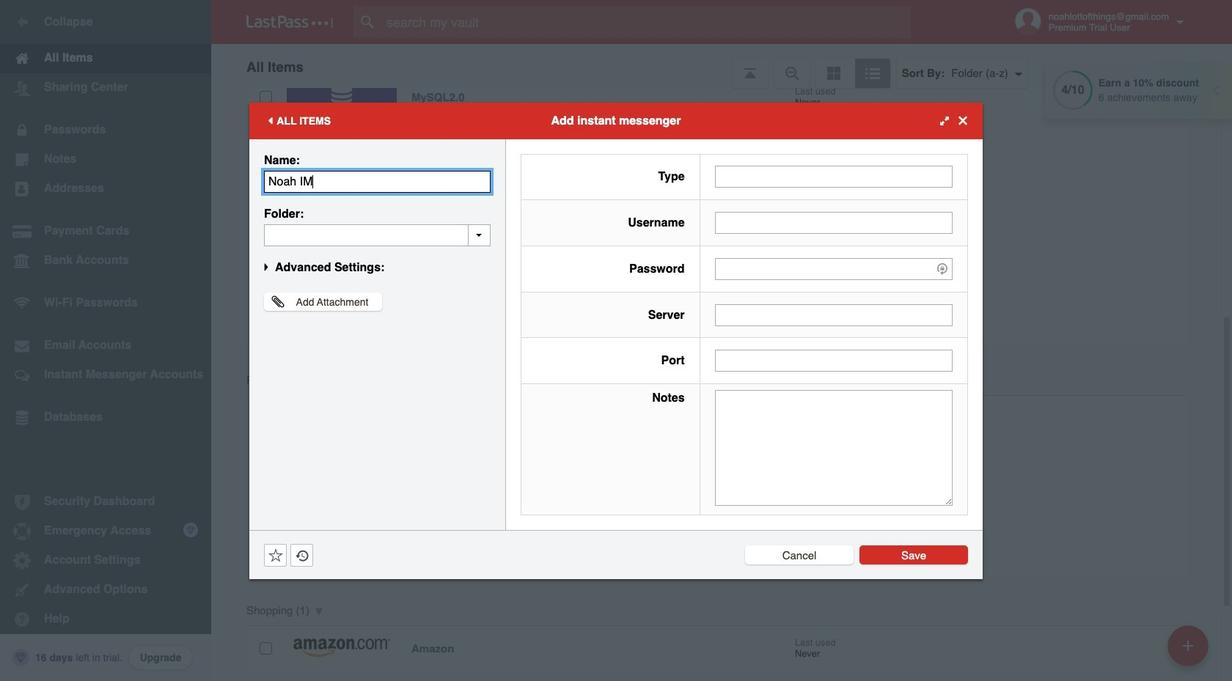 Task type: describe. For each thing, give the bounding box(es) containing it.
vault options navigation
[[211, 44, 1233, 88]]



Task type: locate. For each thing, give the bounding box(es) containing it.
None text field
[[715, 166, 953, 188], [264, 171, 491, 193], [715, 212, 953, 234], [715, 304, 953, 326], [715, 390, 953, 506], [715, 166, 953, 188], [264, 171, 491, 193], [715, 212, 953, 234], [715, 304, 953, 326], [715, 390, 953, 506]]

dialog
[[249, 102, 983, 579]]

search my vault text field
[[354, 6, 940, 38]]

new item image
[[1183, 641, 1194, 651]]

main navigation navigation
[[0, 0, 211, 682]]

lastpass image
[[247, 15, 333, 29]]

None password field
[[715, 258, 953, 280]]

None text field
[[264, 224, 491, 246], [715, 350, 953, 372], [264, 224, 491, 246], [715, 350, 953, 372]]

Search search field
[[354, 6, 940, 38]]

new item navigation
[[1163, 621, 1218, 682]]



